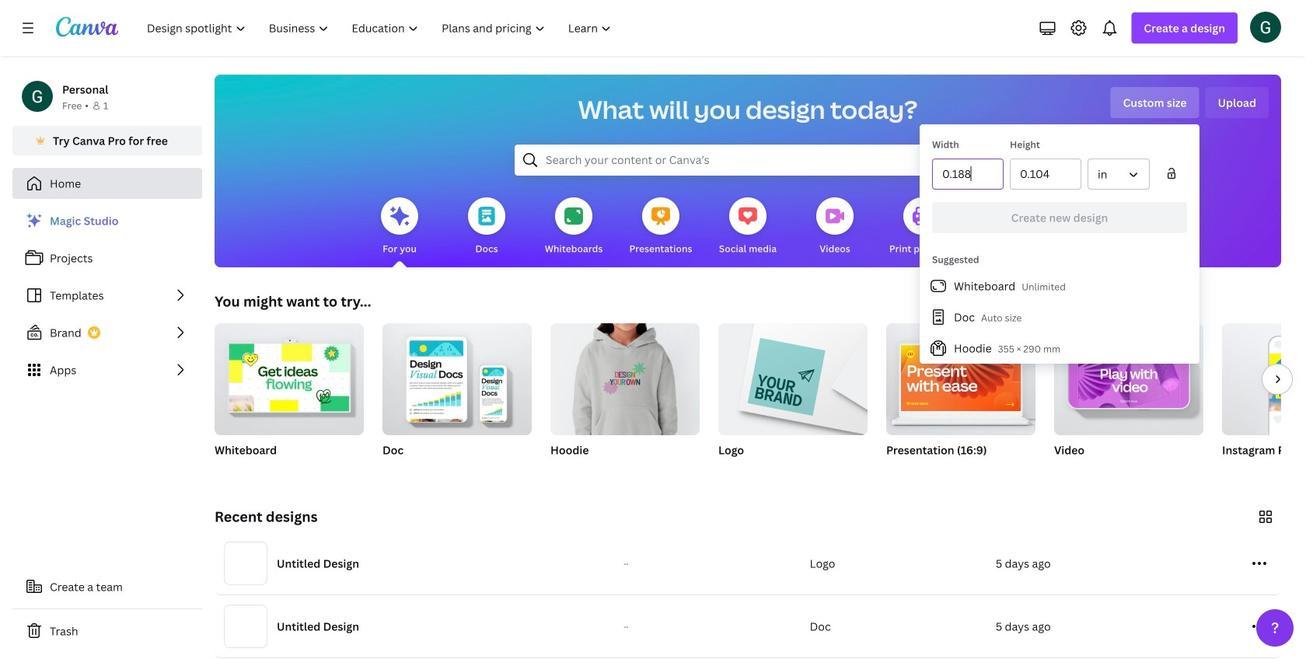 Task type: describe. For each thing, give the bounding box(es) containing it.
top level navigation element
[[137, 12, 625, 44]]

1 horizontal spatial list
[[920, 271, 1200, 364]]

greg robinson image
[[1250, 11, 1281, 43]]

Units: in button
[[1088, 159, 1150, 190]]



Task type: locate. For each thing, give the bounding box(es) containing it.
None number field
[[942, 159, 994, 189], [1020, 159, 1071, 189], [942, 159, 994, 189], [1020, 159, 1071, 189]]

Search search field
[[546, 145, 950, 175]]

None search field
[[515, 145, 981, 176]]

group
[[215, 317, 364, 477], [215, 317, 364, 435], [383, 317, 532, 477], [383, 317, 532, 435], [550, 317, 700, 477], [550, 317, 700, 435], [718, 317, 868, 477], [718, 317, 868, 435], [886, 323, 1036, 477], [886, 323, 1036, 435], [1054, 323, 1204, 477], [1222, 323, 1306, 477]]

0 horizontal spatial list
[[12, 205, 202, 386]]

list
[[12, 205, 202, 386], [920, 271, 1200, 364]]



Task type: vqa. For each thing, say whether or not it's contained in the screenshot.
54% dropdown button
no



